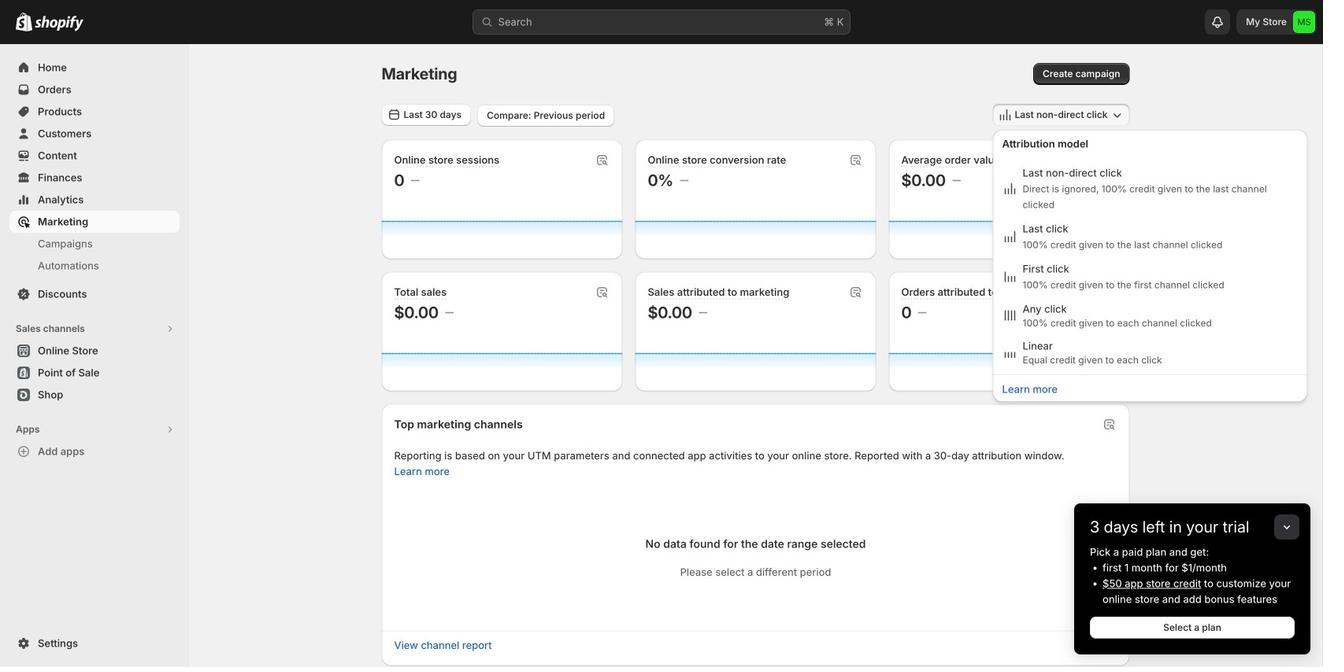 Task type: vqa. For each thing, say whether or not it's contained in the screenshot.
"start by stocking your store with products your customers will love" image
no



Task type: describe. For each thing, give the bounding box(es) containing it.
my store image
[[1293, 11, 1315, 33]]

shopify image
[[35, 16, 83, 31]]



Task type: locate. For each thing, give the bounding box(es) containing it.
menu
[[998, 161, 1303, 370]]

shopify image
[[16, 12, 32, 31]]



